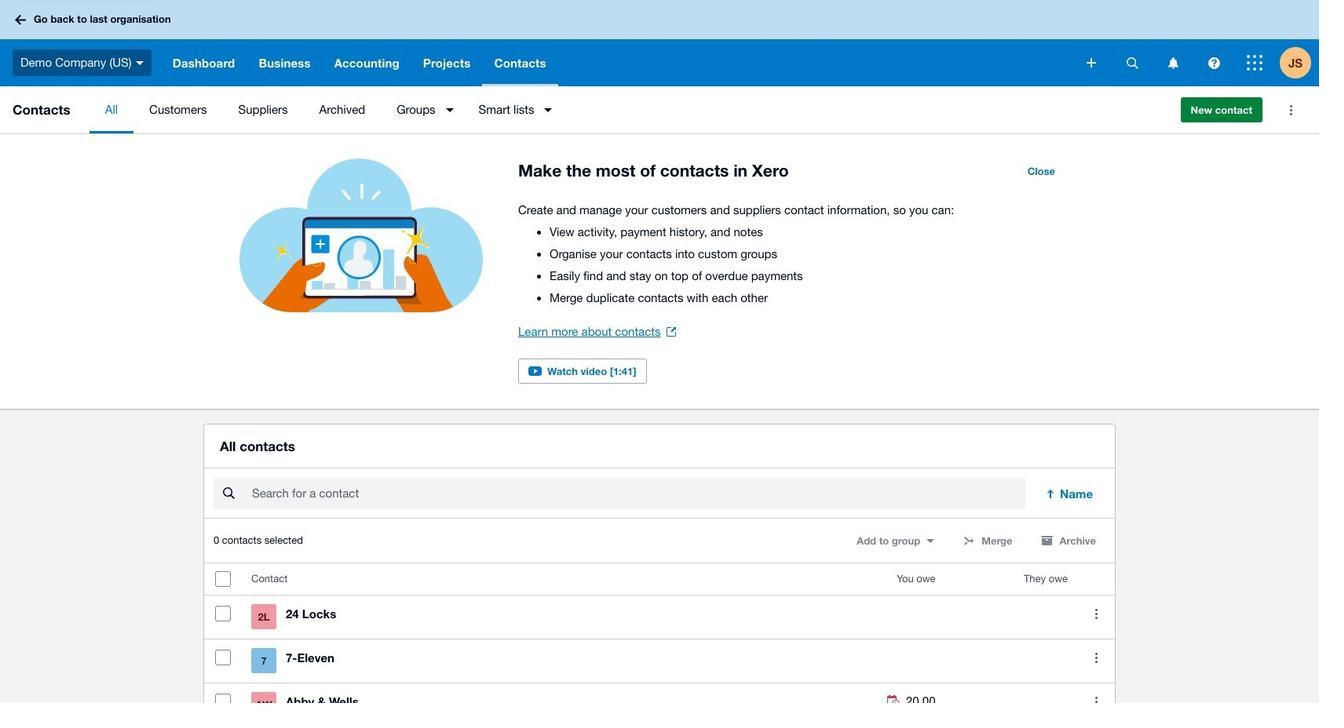 Task type: describe. For each thing, give the bounding box(es) containing it.
Search for a contact field
[[251, 479, 1026, 509]]

contact list table element
[[204, 564, 1115, 704]]

1 horizontal spatial svg image
[[1126, 57, 1138, 69]]



Task type: vqa. For each thing, say whether or not it's contained in the screenshot.
Actions menu Image
yes



Task type: locate. For each thing, give the bounding box(es) containing it.
svg image
[[15, 15, 26, 25], [1126, 57, 1138, 69]]

0 vertical spatial svg image
[[15, 15, 26, 25]]

1 vertical spatial svg image
[[1126, 57, 1138, 69]]

actions menu image
[[1275, 94, 1307, 126]]

banner
[[0, 0, 1319, 86]]

0 horizontal spatial svg image
[[15, 15, 26, 25]]

svg image
[[1247, 55, 1263, 71], [1168, 57, 1178, 69], [1208, 57, 1220, 69], [1087, 58, 1096, 68], [136, 61, 143, 65]]

menu
[[89, 86, 1168, 133]]



